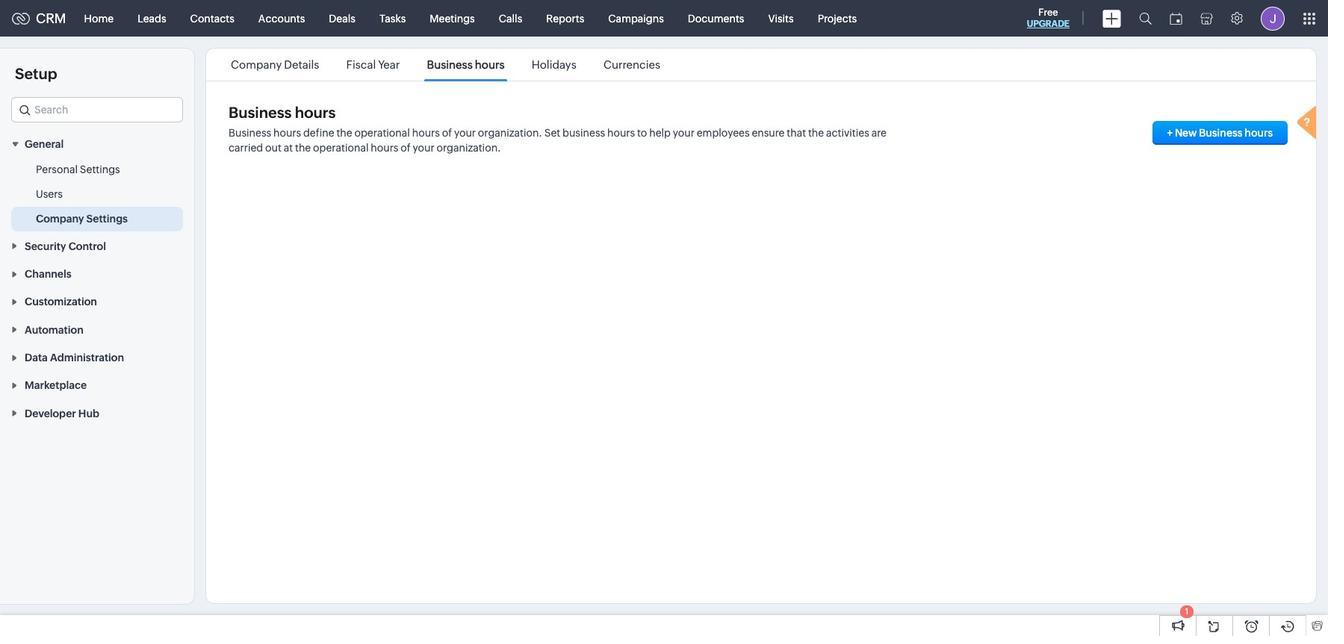 Task type: vqa. For each thing, say whether or not it's contained in the screenshot.
Signals element
no



Task type: describe. For each thing, give the bounding box(es) containing it.
2 horizontal spatial your
[[673, 127, 695, 139]]

business hours link
[[425, 58, 507, 71]]

projects
[[818, 12, 857, 24]]

create menu image
[[1103, 9, 1121, 27]]

automation
[[25, 324, 83, 336]]

settings for personal settings
[[80, 164, 120, 176]]

company for company details
[[231, 58, 282, 71]]

fiscal year link
[[344, 58, 402, 71]]

home link
[[72, 0, 126, 36]]

new
[[1175, 127, 1197, 139]]

fiscal
[[346, 58, 376, 71]]

business up out at the left top of page
[[229, 104, 292, 121]]

meetings
[[430, 12, 475, 24]]

0 vertical spatial organization.
[[478, 127, 542, 139]]

channels
[[25, 268, 71, 280]]

calendar image
[[1170, 12, 1182, 24]]

data
[[25, 352, 48, 364]]

logo image
[[12, 12, 30, 24]]

1 vertical spatial of
[[401, 142, 411, 154]]

visits
[[768, 12, 794, 24]]

activities
[[826, 127, 869, 139]]

0 horizontal spatial the
[[295, 142, 311, 154]]

marketplace
[[25, 380, 87, 392]]

personal
[[36, 164, 78, 176]]

profile element
[[1252, 0, 1294, 36]]

1 horizontal spatial of
[[442, 127, 452, 139]]

carried
[[229, 142, 263, 154]]

security control button
[[0, 232, 194, 260]]

0 vertical spatial operational
[[354, 127, 410, 139]]

holidays
[[532, 58, 576, 71]]

1 horizontal spatial the
[[336, 127, 352, 139]]

deals link
[[317, 0, 367, 36]]

help image
[[1294, 104, 1324, 144]]

set
[[544, 127, 560, 139]]

0 horizontal spatial business hours
[[229, 104, 336, 121]]

accounts
[[258, 12, 305, 24]]

general button
[[0, 130, 194, 158]]

marketplace button
[[0, 371, 194, 399]]

details
[[284, 58, 319, 71]]

calls
[[499, 12, 522, 24]]

1
[[1185, 607, 1189, 616]]

holidays link
[[529, 58, 579, 71]]

home
[[84, 12, 114, 24]]

list containing company details
[[217, 49, 674, 81]]

company details link
[[229, 58, 322, 71]]

Search text field
[[12, 98, 182, 122]]

1 vertical spatial operational
[[313, 142, 369, 154]]

data administration button
[[0, 343, 194, 371]]

business inside 'list'
[[427, 58, 473, 71]]

help
[[649, 127, 671, 139]]

channels button
[[0, 260, 194, 288]]

1 horizontal spatial your
[[454, 127, 476, 139]]

leads
[[138, 12, 166, 24]]

year
[[378, 58, 400, 71]]

general
[[25, 138, 64, 150]]

are
[[871, 127, 887, 139]]

developer hub
[[25, 408, 99, 420]]

developer
[[25, 408, 76, 420]]

company settings
[[36, 213, 128, 225]]

users
[[36, 188, 63, 200]]

profile image
[[1261, 6, 1285, 30]]

visits link
[[756, 0, 806, 36]]



Task type: locate. For each thing, give the bounding box(es) containing it.
company down users
[[36, 213, 84, 225]]

general region
[[0, 158, 194, 232]]

developer hub button
[[0, 399, 194, 427]]

business down meetings link
[[427, 58, 473, 71]]

campaigns
[[608, 12, 664, 24]]

personal settings link
[[36, 162, 120, 177]]

that
[[787, 127, 806, 139]]

organization.
[[478, 127, 542, 139], [437, 142, 501, 154]]

company for company settings
[[36, 213, 84, 225]]

security control
[[25, 240, 106, 252]]

0 vertical spatial settings
[[80, 164, 120, 176]]

personal settings
[[36, 164, 120, 176]]

search element
[[1130, 0, 1161, 37]]

company inside 'list'
[[231, 58, 282, 71]]

crm
[[36, 10, 66, 26]]

reports
[[546, 12, 584, 24]]

define
[[303, 127, 334, 139]]

0 horizontal spatial of
[[401, 142, 411, 154]]

company inside general region
[[36, 213, 84, 225]]

ensure
[[752, 127, 785, 139]]

1 vertical spatial business hours
[[229, 104, 336, 121]]

operational down 'define'
[[313, 142, 369, 154]]

company details
[[231, 58, 319, 71]]

0 horizontal spatial company
[[36, 213, 84, 225]]

the right 'define'
[[336, 127, 352, 139]]

search image
[[1139, 12, 1152, 25]]

operational
[[354, 127, 410, 139], [313, 142, 369, 154]]

control
[[68, 240, 106, 252]]

settings up "security control" dropdown button at the left of the page
[[86, 213, 128, 225]]

company settings link
[[36, 212, 128, 227]]

business inside business hours define the operational hours of your organization. set business hours to help your employees ensure that the activities are carried out at the operational hours of your organization.
[[229, 127, 271, 139]]

to
[[637, 127, 647, 139]]

tasks
[[379, 12, 406, 24]]

deals
[[329, 12, 355, 24]]

of
[[442, 127, 452, 139], [401, 142, 411, 154]]

1 vertical spatial organization.
[[437, 142, 501, 154]]

administration
[[50, 352, 124, 364]]

projects link
[[806, 0, 869, 36]]

meetings link
[[418, 0, 487, 36]]

the
[[336, 127, 352, 139], [808, 127, 824, 139], [295, 142, 311, 154]]

setup
[[15, 65, 57, 82]]

1 vertical spatial settings
[[86, 213, 128, 225]]

contacts
[[190, 12, 234, 24]]

business
[[563, 127, 605, 139]]

leads link
[[126, 0, 178, 36]]

create menu element
[[1094, 0, 1130, 36]]

automation button
[[0, 315, 194, 343]]

business hours up at
[[229, 104, 336, 121]]

employees
[[697, 127, 750, 139]]

settings down general dropdown button
[[80, 164, 120, 176]]

accounts link
[[246, 0, 317, 36]]

business
[[427, 58, 473, 71], [229, 104, 292, 121], [229, 127, 271, 139], [1199, 127, 1243, 139]]

hours inside 'list'
[[475, 58, 505, 71]]

at
[[284, 142, 293, 154]]

0 vertical spatial business hours
[[427, 58, 505, 71]]

2 horizontal spatial the
[[808, 127, 824, 139]]

customization
[[25, 296, 97, 308]]

+
[[1167, 127, 1173, 139]]

operational right 'define'
[[354, 127, 410, 139]]

hours
[[475, 58, 505, 71], [295, 104, 336, 121], [273, 127, 301, 139], [412, 127, 440, 139], [607, 127, 635, 139], [1245, 127, 1273, 139], [371, 142, 398, 154]]

free
[[1038, 7, 1058, 18]]

hub
[[78, 408, 99, 420]]

0 vertical spatial of
[[442, 127, 452, 139]]

the right at
[[295, 142, 311, 154]]

None field
[[11, 97, 183, 123]]

1 vertical spatial company
[[36, 213, 84, 225]]

free upgrade
[[1027, 7, 1070, 29]]

settings
[[80, 164, 120, 176], [86, 213, 128, 225]]

list
[[217, 49, 674, 81]]

currencies
[[603, 58, 660, 71]]

calls link
[[487, 0, 534, 36]]

+ new business hours
[[1167, 127, 1273, 139]]

company
[[231, 58, 282, 71], [36, 213, 84, 225]]

contacts link
[[178, 0, 246, 36]]

business hours
[[427, 58, 505, 71], [229, 104, 336, 121]]

data administration
[[25, 352, 124, 364]]

the right that on the top of the page
[[808, 127, 824, 139]]

tasks link
[[367, 0, 418, 36]]

settings for company settings
[[86, 213, 128, 225]]

fiscal year
[[346, 58, 400, 71]]

documents link
[[676, 0, 756, 36]]

reports link
[[534, 0, 596, 36]]

1 horizontal spatial business hours
[[427, 58, 505, 71]]

currencies link
[[601, 58, 663, 71]]

company left details
[[231, 58, 282, 71]]

0 vertical spatial company
[[231, 58, 282, 71]]

security
[[25, 240, 66, 252]]

business right new
[[1199, 127, 1243, 139]]

business hours define the operational hours of your organization. set business hours to help your employees ensure that the activities are carried out at the operational hours of your organization.
[[229, 127, 887, 154]]

business up carried
[[229, 127, 271, 139]]

documents
[[688, 12, 744, 24]]

business hours inside 'list'
[[427, 58, 505, 71]]

users link
[[36, 187, 63, 202]]

upgrade
[[1027, 19, 1070, 29]]

out
[[265, 142, 282, 154]]

business hours down meetings
[[427, 58, 505, 71]]

your
[[454, 127, 476, 139], [673, 127, 695, 139], [413, 142, 434, 154]]

crm link
[[12, 10, 66, 26]]

customization button
[[0, 288, 194, 315]]

0 horizontal spatial your
[[413, 142, 434, 154]]

campaigns link
[[596, 0, 676, 36]]

1 horizontal spatial company
[[231, 58, 282, 71]]



